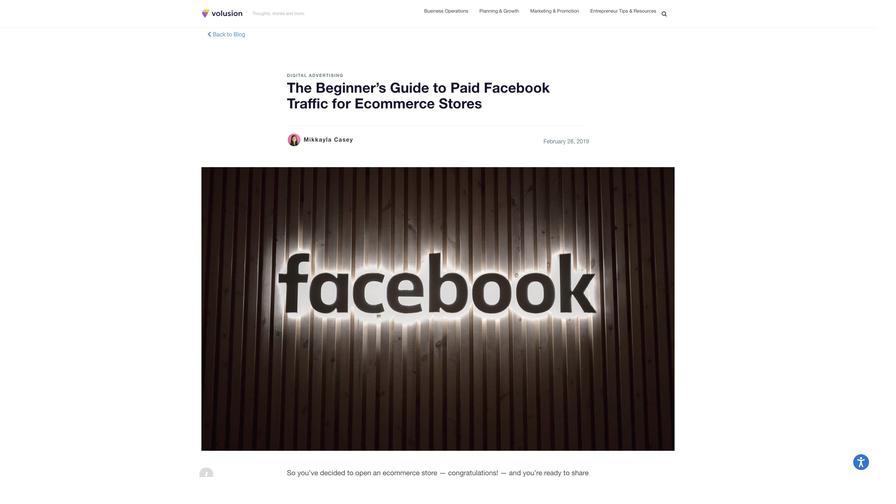 Task type: locate. For each thing, give the bounding box(es) containing it.
& for marketing
[[553, 8, 556, 14]]

operations
[[445, 8, 468, 14]]

2 — from the left
[[500, 469, 507, 477]]

back to blog
[[211, 31, 245, 37]]

to inside digital advertising the beginner's guide to paid facebook traffic for ecommerce stores
[[433, 79, 447, 96]]

growth
[[503, 8, 519, 14]]

planning & growth link
[[479, 7, 519, 15]]

2 horizontal spatial &
[[629, 8, 632, 14]]

resources
[[634, 8, 656, 14]]

search image
[[662, 11, 667, 16]]

2019
[[577, 138, 589, 144]]

& right tips in the right top of the page
[[629, 8, 632, 14]]

facebook image
[[204, 472, 208, 477]]

mikkayla
[[304, 136, 332, 143]]

0 horizontal spatial and
[[286, 11, 293, 16]]

tips
[[619, 8, 628, 14]]

to
[[227, 31, 232, 37], [433, 79, 447, 96], [347, 469, 353, 477], [563, 469, 570, 477]]

1 horizontal spatial —
[[500, 469, 507, 477]]

0 horizontal spatial &
[[499, 8, 502, 14]]

and left you're
[[509, 469, 521, 477]]

business operations link
[[424, 7, 468, 15]]

you're
[[523, 469, 542, 477]]

&
[[499, 8, 502, 14], [553, 8, 556, 14], [629, 8, 632, 14]]

1 vertical spatial and
[[509, 469, 521, 477]]

decided
[[320, 469, 345, 477]]

0 horizontal spatial —
[[439, 469, 446, 477]]

for
[[332, 95, 351, 111]]

planning
[[479, 8, 498, 14]]

entrepreneur tips & resources
[[590, 8, 656, 14]]

you've
[[297, 469, 318, 477]]

— right store
[[439, 469, 446, 477]]

february 28, 2019
[[544, 138, 589, 144]]

and left more.
[[286, 11, 293, 16]]

share
[[572, 469, 589, 477]]

entrepreneur tips & resources link
[[590, 7, 656, 15]]

open accessibe: accessibility options, statement and help image
[[857, 457, 865, 467]]

beginner's
[[316, 79, 386, 96]]

business
[[424, 8, 443, 14]]

to left open
[[347, 469, 353, 477]]

back
[[213, 31, 226, 37]]

ready
[[544, 469, 561, 477]]

stores
[[439, 95, 482, 111]]

thoughts, stories and more.
[[252, 11, 305, 16]]

— left you're
[[500, 469, 507, 477]]

1 horizontal spatial &
[[553, 8, 556, 14]]

the
[[287, 79, 312, 96]]

traffic
[[287, 95, 328, 111]]

and
[[286, 11, 293, 16], [509, 469, 521, 477]]

so you've decided to open an ecommerce store — congratulations! — and you're ready to share
[[287, 469, 589, 477]]

1 horizontal spatial and
[[509, 469, 521, 477]]

& left growth on the right top of the page
[[499, 8, 502, 14]]

& right marketing at the right
[[553, 8, 556, 14]]

—
[[439, 469, 446, 477], [500, 469, 507, 477]]

ecommerce
[[355, 95, 435, 111]]

digital
[[287, 73, 307, 78]]

thoughts,
[[252, 11, 271, 16]]

blog
[[234, 31, 245, 37]]

to left share in the bottom of the page
[[563, 469, 570, 477]]

an
[[373, 469, 381, 477]]

to left paid at the top of page
[[433, 79, 447, 96]]

casey
[[334, 136, 353, 143]]

mikkayla casey link
[[287, 133, 353, 147]]

1 — from the left
[[439, 469, 446, 477]]



Task type: describe. For each thing, give the bounding box(es) containing it.
entrepreneur
[[590, 8, 618, 14]]

business operations
[[424, 8, 468, 14]]

mikkayla casey
[[304, 136, 353, 143]]

digital advertising the beginner's guide to paid facebook traffic for ecommerce stores
[[287, 73, 550, 111]]

congratulations!
[[448, 469, 498, 477]]

28,
[[567, 138, 575, 144]]

& for planning
[[499, 8, 502, 14]]

marketing
[[530, 8, 551, 14]]

marketing & promotion link
[[530, 7, 579, 15]]

the beginner's guide to paid facebook traffic for ecommerce stores image
[[201, 167, 675, 451]]

and inside so you've decided to open an ecommerce store — congratulations! — and you're ready to share
[[509, 469, 521, 477]]

open
[[355, 469, 371, 477]]

& inside "link"
[[629, 8, 632, 14]]

ecommerce
[[383, 469, 420, 477]]

promotion
[[557, 8, 579, 14]]

back to blog link
[[203, 27, 249, 41]]

paid
[[450, 79, 480, 96]]

to left blog
[[227, 31, 232, 37]]

facebook
[[484, 79, 550, 96]]

stories
[[272, 11, 285, 16]]

so
[[287, 469, 295, 477]]

guide
[[390, 79, 429, 96]]

advertising
[[309, 73, 343, 78]]

marketing & promotion
[[530, 8, 579, 14]]

planning & growth
[[479, 8, 519, 14]]

store
[[422, 469, 437, 477]]

0 vertical spatial and
[[286, 11, 293, 16]]

chevron left image
[[207, 31, 211, 37]]

more.
[[294, 11, 305, 16]]

february
[[544, 138, 566, 144]]



Task type: vqa. For each thing, say whether or not it's contained in the screenshot.
Learn About Upgrading
no



